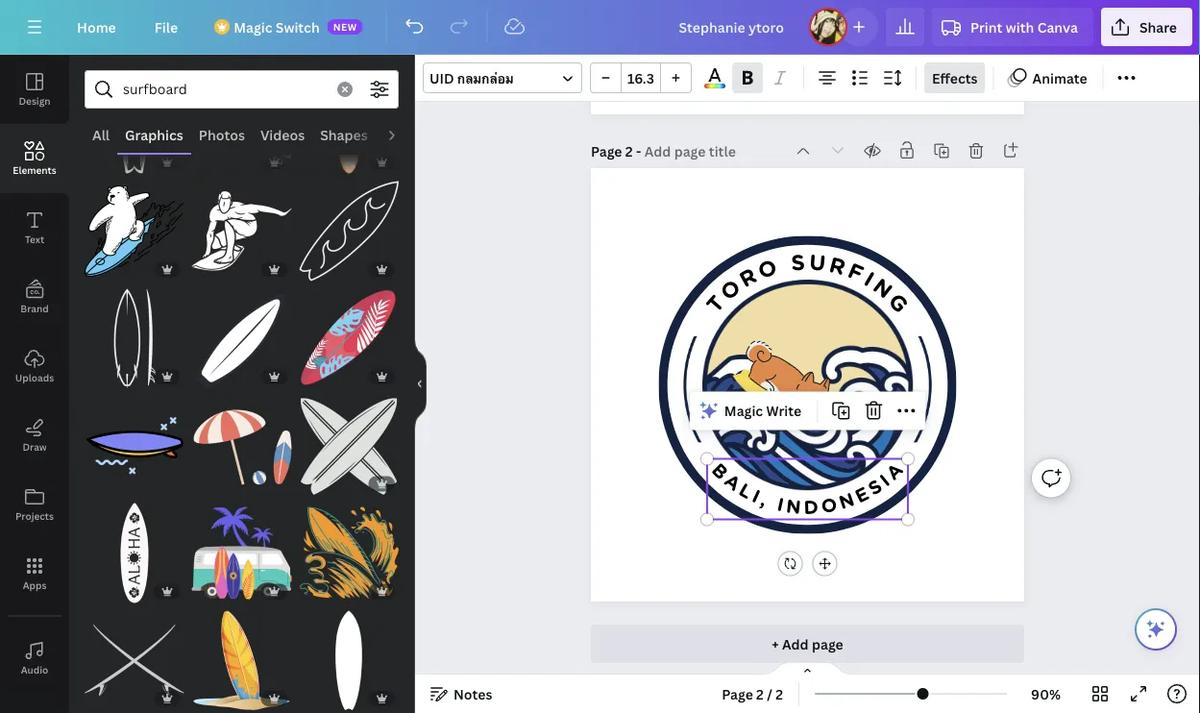 Task type: vqa. For each thing, say whether or not it's contained in the screenshot.
photos button
yes



Task type: locate. For each thing, give the bounding box(es) containing it.
design button
[[0, 55, 69, 124]]

text button
[[0, 193, 69, 262]]

r
[[827, 251, 849, 281], [735, 263, 762, 293]]

1 vertical spatial surfboard image
[[192, 611, 292, 711]]

2 left -
[[626, 142, 633, 160]]

page 2 -
[[591, 142, 645, 160]]

audio right shapes
[[383, 125, 422, 144]]

o
[[755, 254, 781, 284], [715, 274, 746, 306], [820, 493, 839, 518]]

90%
[[1031, 685, 1061, 703]]

2 horizontal spatial o
[[820, 493, 839, 518]]

1 vertical spatial magic
[[725, 402, 763, 420]]

,
[[758, 488, 771, 511]]

Design title text field
[[664, 8, 802, 46]]

0 horizontal spatial r
[[735, 263, 762, 293]]

g
[[884, 288, 914, 318]]

1 horizontal spatial a
[[882, 459, 908, 485]]

projects
[[15, 509, 54, 522]]

side panel tab list
[[0, 55, 69, 713]]

n
[[869, 273, 898, 304], [837, 488, 858, 514], [785, 495, 803, 519]]

notes button
[[423, 679, 500, 709]]

page 2 / 2 button
[[714, 679, 791, 709]]

-
[[636, 142, 641, 160]]

r inside s u r f i
[[827, 251, 849, 281]]

กลมกล่อม
[[458, 69, 514, 87]]

0 vertical spatial page
[[591, 142, 622, 160]]

page inside page 2 / 2 button
[[722, 685, 753, 703]]

90% button
[[1015, 679, 1077, 709]]

canva assistant image
[[1145, 618, 1168, 641]]

2 for -
[[626, 142, 633, 160]]

uploads
[[15, 371, 54, 384]]

1 horizontal spatial o
[[755, 254, 781, 284]]

i left g
[[860, 266, 879, 292]]

audio button down 'apps'
[[0, 624, 69, 693]]

2
[[626, 142, 633, 160], [757, 685, 764, 703], [776, 685, 783, 703]]

0 vertical spatial surfboard image
[[299, 504, 399, 603]]

surfboard image
[[299, 504, 399, 603], [192, 611, 292, 711]]

0 horizontal spatial page
[[591, 142, 622, 160]]

file
[[155, 18, 178, 36]]

print
[[971, 18, 1003, 36]]

a left ,
[[720, 469, 746, 496]]

0 horizontal spatial s
[[790, 249, 806, 276]]

1 horizontal spatial r
[[827, 251, 849, 281]]

audio button right shapes
[[376, 116, 430, 153]]

magic write
[[725, 402, 802, 420]]

audio button
[[376, 116, 430, 153], [0, 624, 69, 693]]

1 horizontal spatial 2
[[757, 685, 764, 703]]

i right ,
[[775, 493, 787, 516]]

magic for magic switch
[[234, 18, 272, 36]]

r right t
[[735, 263, 762, 293]]

1 horizontal spatial page
[[722, 685, 753, 703]]

n right d
[[837, 488, 858, 514]]

a right "e" at the right bottom of the page
[[882, 459, 908, 485]]

1 horizontal spatial audio
[[383, 125, 422, 144]]

2 right /
[[776, 685, 783, 703]]

0 horizontal spatial audio
[[21, 663, 48, 676]]

0 vertical spatial audio button
[[376, 116, 430, 153]]

1 vertical spatial s
[[864, 475, 887, 500]]

i inside s u r f i
[[860, 266, 879, 292]]

switch
[[276, 18, 320, 36]]

i n d o n e s
[[775, 475, 887, 519]]

magic for magic write
[[725, 402, 763, 420]]

write
[[767, 402, 802, 420]]

1 horizontal spatial magic
[[725, 402, 763, 420]]

apps button
[[0, 539, 69, 608]]

isolated surfboard silhouette image
[[192, 289, 292, 389]]

videos
[[260, 125, 305, 144]]

uid กลมกล่อม button
[[423, 62, 582, 93]]

audio
[[383, 125, 422, 144], [21, 663, 48, 676]]

n right "f"
[[869, 273, 898, 304]]

d
[[804, 496, 819, 519]]

i inside i n d o n e s
[[775, 493, 787, 516]]

uploads button
[[0, 332, 69, 401]]

page left /
[[722, 685, 753, 703]]

0 horizontal spatial 2
[[626, 142, 633, 160]]

orange watercolor surfboard. image
[[299, 74, 399, 174]]

magic write button
[[694, 396, 809, 426]]

magic
[[234, 18, 272, 36], [725, 402, 763, 420]]

i
[[860, 266, 879, 292], [876, 470, 895, 491], [749, 485, 764, 508], [775, 493, 787, 516]]

/
[[767, 685, 773, 703]]

o inside r o
[[755, 254, 781, 284]]

brand button
[[0, 262, 69, 332]]

1 horizontal spatial audio button
[[376, 116, 430, 153]]

group
[[590, 62, 692, 93], [85, 74, 184, 174], [192, 74, 292, 174], [299, 74, 399, 174], [192, 170, 292, 281], [299, 170, 399, 281], [85, 182, 184, 281], [85, 278, 184, 389], [192, 278, 292, 389], [299, 278, 399, 389], [85, 385, 184, 496], [192, 385, 292, 496], [299, 385, 399, 496], [299, 492, 399, 603], [85, 504, 184, 603], [192, 504, 292, 603], [85, 600, 184, 711], [192, 600, 292, 711], [299, 600, 399, 711]]

e
[[852, 482, 873, 508]]

s right d
[[864, 475, 887, 500]]

text
[[25, 233, 44, 246]]

0 horizontal spatial a
[[720, 469, 746, 496]]

magic inside main menu bar
[[234, 18, 272, 36]]

a
[[882, 459, 908, 485], [720, 469, 746, 496]]

1 vertical spatial audio
[[21, 663, 48, 676]]

color range image
[[705, 84, 725, 88]]

0 horizontal spatial magic
[[234, 18, 272, 36]]

graphics
[[125, 125, 183, 144]]

magic inside button
[[725, 402, 763, 420]]

apps
[[23, 579, 46, 592]]

0 vertical spatial audio
[[383, 125, 422, 144]]

s
[[790, 249, 806, 276], [864, 475, 887, 500]]

+
[[772, 635, 779, 653]]

2 left /
[[757, 685, 764, 703]]

0 horizontal spatial audio button
[[0, 624, 69, 693]]

f
[[844, 257, 868, 287]]

effects
[[932, 69, 978, 87]]

1 vertical spatial page
[[722, 685, 753, 703]]

u
[[809, 249, 827, 276]]

magic left 'switch'
[[234, 18, 272, 36]]

photos
[[199, 125, 245, 144]]

audio up videos image
[[21, 663, 48, 676]]

r right the u
[[827, 251, 849, 281]]

i left d
[[749, 485, 764, 508]]

0 vertical spatial magic
[[234, 18, 272, 36]]

1 horizontal spatial s
[[864, 475, 887, 500]]

n left d
[[785, 495, 803, 519]]

page left -
[[591, 142, 622, 160]]

design
[[19, 94, 51, 107]]

bold lined quirky surfboard image
[[85, 396, 184, 496]]

magic left write
[[725, 402, 763, 420]]

effects button
[[925, 62, 986, 93]]

0 horizontal spatial n
[[785, 495, 803, 519]]

r inside r o
[[735, 263, 762, 293]]

o inside i n d o n e s
[[820, 493, 839, 518]]

camper minivan with surfboards image
[[192, 504, 292, 603]]

page
[[591, 142, 622, 160], [722, 685, 753, 703]]

s left the u
[[790, 249, 806, 276]]

0 vertical spatial s
[[790, 249, 806, 276]]



Task type: describe. For each thing, give the bounding box(es) containing it.
draw button
[[0, 401, 69, 470]]

s inside i n d o n e s
[[864, 475, 887, 500]]

+ add page
[[772, 635, 844, 653]]

+ add page button
[[591, 625, 1025, 663]]

share
[[1140, 18, 1177, 36]]

uid กลมกล่อม
[[430, 69, 514, 87]]

photos button
[[191, 116, 253, 153]]

1 vertical spatial audio button
[[0, 624, 69, 693]]

1 horizontal spatial surfboard image
[[299, 504, 399, 603]]

r o
[[735, 254, 781, 293]]

2 horizontal spatial n
[[869, 273, 898, 304]]

brand
[[20, 302, 49, 315]]

notes
[[454, 685, 493, 703]]

all button
[[85, 116, 117, 153]]

0 horizontal spatial surfboard image
[[192, 611, 292, 711]]

draw
[[22, 440, 47, 453]]

share button
[[1101, 8, 1193, 46]]

page
[[812, 635, 844, 653]]

page 2 / 2
[[722, 685, 783, 703]]

2 for /
[[757, 685, 764, 703]]

main menu bar
[[0, 0, 1201, 55]]

home link
[[62, 8, 131, 46]]

1 horizontal spatial n
[[837, 488, 858, 514]]

circle icon image
[[684, 261, 932, 509]]

l i ,
[[735, 478, 771, 511]]

new
[[333, 20, 357, 33]]

magic switch
[[234, 18, 320, 36]]

projects button
[[0, 470, 69, 539]]

isolated surfboard design vector illustration image
[[299, 289, 399, 389]]

s u r f i
[[790, 249, 879, 292]]

bear polar surfboard illustration image
[[85, 182, 184, 281]]

2 horizontal spatial 2
[[776, 685, 783, 703]]

page for page 2 / 2
[[722, 685, 753, 703]]

file button
[[139, 8, 193, 46]]

animate button
[[1002, 62, 1095, 93]]

elements
[[13, 163, 56, 176]]

audio inside side panel tab list
[[21, 663, 48, 676]]

b
[[708, 459, 733, 484]]

show pages image
[[762, 661, 854, 677]]

– – number field
[[628, 69, 655, 87]]

i inside l i ,
[[749, 485, 764, 508]]

videos image
[[0, 693, 69, 713]]

shapes
[[320, 125, 368, 144]]

Search elements search field
[[123, 71, 326, 108]]

elements button
[[0, 124, 69, 193]]

0 horizontal spatial o
[[715, 274, 746, 306]]

l
[[735, 478, 757, 504]]

home
[[77, 18, 116, 36]]

print with canva button
[[932, 8, 1094, 46]]

blocky flat buildable umbrella and surfboard image
[[192, 396, 292, 496]]

t
[[701, 290, 730, 318]]

videos button
[[253, 116, 313, 153]]

graphics button
[[117, 116, 191, 153]]

Page title text field
[[645, 141, 738, 161]]

s inside s u r f i
[[790, 249, 806, 276]]

canva
[[1038, 18, 1078, 36]]

animate
[[1033, 69, 1088, 87]]

i right "e" at the right bottom of the page
[[876, 470, 895, 491]]

all
[[92, 125, 110, 144]]

uid
[[430, 69, 454, 87]]

with
[[1006, 18, 1035, 36]]

page for page 2 -
[[591, 142, 622, 160]]

hide image
[[414, 338, 427, 430]]

add
[[782, 635, 809, 653]]

print with canva
[[971, 18, 1078, 36]]

shapes button
[[313, 116, 376, 153]]



